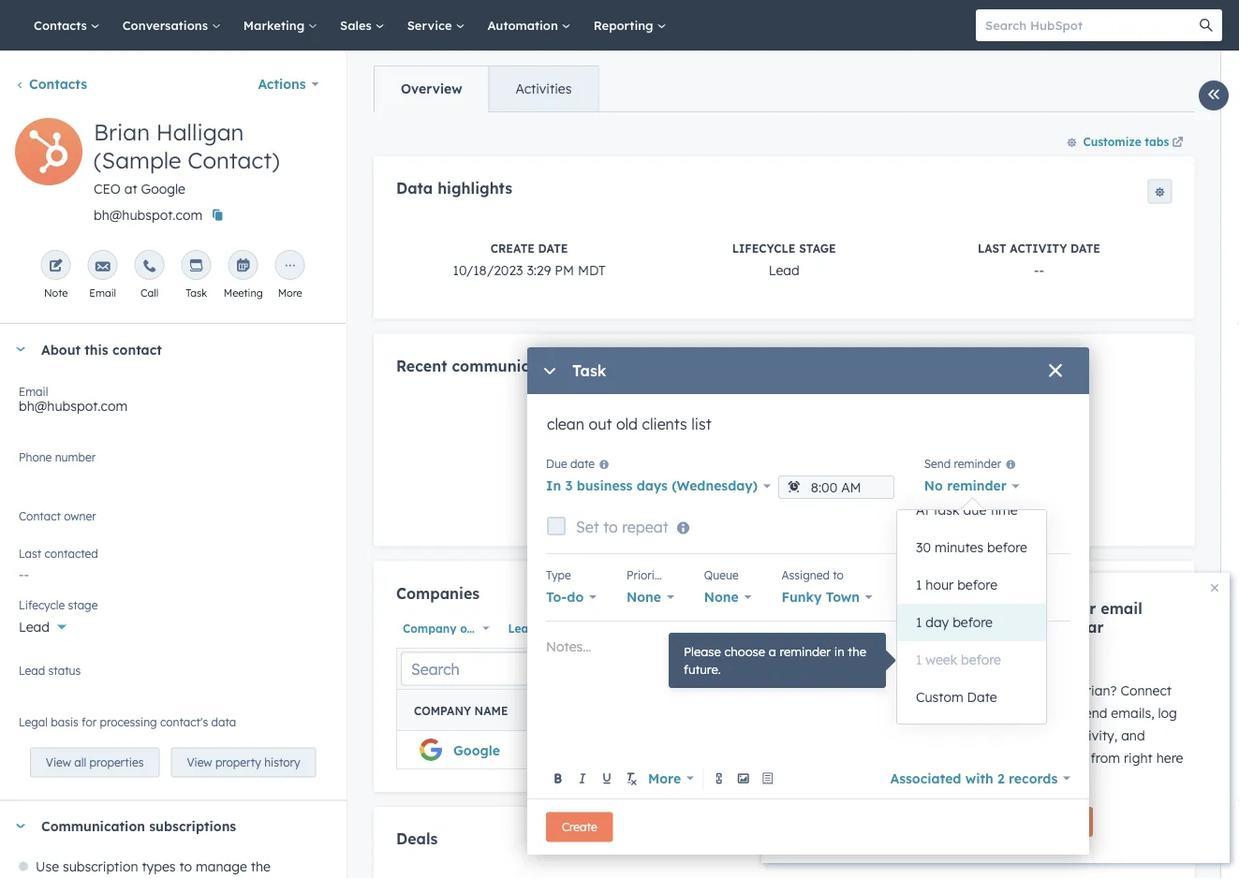 Task type: vqa. For each thing, say whether or not it's contained in the screenshot.


Task type: locate. For each thing, give the bounding box(es) containing it.
0 vertical spatial last
[[977, 241, 1006, 255]]

caret image for communication subscriptions
[[15, 824, 26, 829]]

before down 'time'
[[987, 539, 1027, 556]]

company down companies
[[402, 622, 456, 636]]

account
[[939, 618, 1000, 637], [1008, 705, 1058, 722]]

date inside button
[[967, 689, 997, 706]]

last for last activity date --
[[977, 241, 1006, 255]]

caret image inside communication subscriptions dropdown button
[[15, 824, 26, 829]]

priority
[[627, 568, 665, 582]]

2 vertical spatial last
[[605, 622, 629, 636]]

reminder for no reminder
[[947, 478, 1007, 494]]

activity inside popup button
[[632, 622, 675, 636]]

2 1 from the top
[[916, 614, 922, 631]]

your
[[1062, 599, 1096, 618], [939, 705, 967, 722], [939, 728, 967, 744]]

1 vertical spatial your
[[939, 705, 967, 722]]

none button for queue
[[704, 584, 752, 611]]

1 add button from the top
[[1074, 584, 1136, 609]]

0 vertical spatial and
[[1004, 618, 1033, 637]]

0 horizontal spatial phone
[[19, 450, 52, 464]]

add up calendar
[[1103, 589, 1124, 603]]

phone down the ready
[[910, 704, 951, 718]]

1 vertical spatial email
[[971, 705, 1004, 722]]

company left name
[[413, 704, 471, 718]]

close image
[[1211, 584, 1218, 592]]

add button for companies
[[1074, 584, 1136, 609]]

history
[[264, 756, 300, 770]]

1 vertical spatial contacts link
[[15, 76, 87, 92]]

0 horizontal spatial account
[[939, 618, 1000, 637]]

task down task image
[[186, 287, 207, 300]]

email up phone number
[[19, 384, 48, 399]]

0 vertical spatial in
[[834, 644, 844, 659]]

1 caret image from the top
[[15, 347, 26, 352]]

0 vertical spatial your
[[1062, 599, 1096, 618]]

no activities. alert
[[396, 397, 1172, 524]]

0 vertical spatial more
[[278, 287, 302, 300]]

no inside no reminder popup button
[[924, 478, 943, 494]]

list box containing at task due time
[[897, 492, 1046, 724]]

none down the priority
[[627, 589, 661, 605]]

owner for contact owner no owner
[[64, 509, 96, 523]]

1 vertical spatial minutes
[[984, 649, 1026, 664]]

1 vertical spatial 1
[[916, 614, 922, 631]]

choose
[[724, 644, 765, 659]]

all
[[1073, 750, 1087, 767], [74, 756, 86, 770]]

2 view from the left
[[187, 756, 212, 770]]

none button down the priority
[[627, 584, 674, 611]]

type
[[546, 568, 571, 582]]

recent communications
[[396, 356, 575, 375]]

email up contacts'
[[971, 705, 1004, 722]]

0 vertical spatial contacts link
[[22, 0, 111, 51]]

emails,
[[1111, 705, 1154, 722]]

1 vertical spatial more
[[648, 770, 681, 787]]

account up about 2 minutes
[[939, 618, 1000, 637]]

more button
[[644, 766, 698, 792]]

before for 1 day before
[[953, 614, 993, 631]]

brian
[[94, 118, 150, 146]]

2 none button from the left
[[704, 584, 752, 611]]

1 none button from the left
[[627, 584, 674, 611]]

1 horizontal spatial account
[[1008, 705, 1058, 722]]

none button down queue
[[704, 584, 752, 611]]

2 horizontal spatial create
[[710, 622, 748, 636]]

caret image up email bh@hubspot.com at the left
[[15, 347, 26, 352]]

lifecycle inside lifecycle stage lead
[[732, 241, 795, 255]]

assigned to
[[782, 568, 844, 582]]

1 horizontal spatial all
[[1073, 750, 1087, 767]]

view down "basis" at bottom
[[46, 756, 71, 770]]

2 add button from the top
[[1074, 830, 1136, 855]]

to for set
[[603, 518, 618, 537]]

create inside "create" button
[[562, 820, 597, 834]]

note
[[44, 287, 68, 300]]

view left property
[[187, 756, 212, 770]]

1 left the "week"
[[916, 652, 922, 668]]

1 week before button
[[897, 642, 1046, 679]]

Phone number text field
[[19, 447, 327, 484]]

0 vertical spatial create
[[490, 241, 534, 255]]

0 vertical spatial 1
[[916, 577, 922, 593]]

legal basis for processing contact's data
[[19, 715, 236, 729]]

your right connect
[[1062, 599, 1096, 618]]

0 horizontal spatial none button
[[627, 584, 674, 611]]

0 horizontal spatial view
[[46, 756, 71, 770]]

lifecycle
[[732, 241, 795, 255], [19, 598, 65, 612]]

0 vertical spatial contacts
[[34, 17, 91, 33]]

3 1 from the top
[[916, 652, 922, 668]]

1 horizontal spatial email
[[89, 287, 116, 300]]

to right set
[[603, 518, 618, 537]]

0 vertical spatial lifecycle
[[732, 241, 795, 255]]

1 none from the left
[[627, 589, 661, 605]]

caret image for about this contact
[[15, 347, 26, 352]]

reminder inside popup button
[[947, 478, 1007, 494]]

2 caret image from the top
[[15, 824, 26, 829]]

google down name
[[453, 742, 500, 759]]

lead
[[768, 262, 799, 278], [19, 619, 50, 635], [508, 622, 535, 636], [19, 664, 45, 678]]

before for 1 hour before
[[957, 577, 997, 593]]

contacted
[[45, 546, 98, 561]]

and down emails,
[[1121, 728, 1145, 744]]

1 add from the top
[[1103, 589, 1124, 603]]

0 vertical spatial phone
[[19, 450, 52, 464]]

1 vertical spatial task
[[572, 362, 606, 380]]

caret image inside about this contact dropdown button
[[15, 347, 26, 352]]

date for custom date
[[967, 689, 997, 706]]

contact
[[19, 509, 61, 523]]

1 vertical spatial add
[[1103, 835, 1124, 849]]

to up town
[[833, 568, 844, 582]]

company inside popup button
[[402, 622, 456, 636]]

0 horizontal spatial activity
[[632, 622, 675, 636]]

add down from
[[1103, 835, 1124, 849]]

none for priority
[[627, 589, 661, 605]]

contacts link
[[22, 0, 111, 51], [15, 76, 87, 92]]

overview
[[400, 81, 462, 97]]

close dialog image
[[1048, 364, 1063, 379]]

activities button
[[488, 66, 597, 111]]

company for company owner
[[402, 622, 456, 636]]

0 horizontal spatial about
[[41, 341, 81, 358]]

1 vertical spatial company
[[413, 704, 471, 718]]

email down email icon
[[89, 287, 116, 300]]

1 horizontal spatial view
[[187, 756, 212, 770]]

list box
[[897, 492, 1046, 724]]

none down queue
[[704, 589, 739, 605]]

2 vertical spatial create
[[562, 820, 597, 834]]

more
[[278, 287, 302, 300], [648, 770, 681, 787]]

lifecycle for lifecycle stage lead
[[732, 241, 795, 255]]

no up last contacted
[[19, 516, 37, 532]]

about this contact
[[41, 341, 162, 358]]

about
[[41, 341, 81, 358], [939, 649, 971, 664]]

0 vertical spatial add button
[[1074, 584, 1136, 609]]

0 vertical spatial bh@hubspot.com
[[94, 207, 202, 223]]

0 horizontal spatial last
[[19, 546, 41, 561]]

date for create date 10/18/2023 3:29 pm mdt
[[538, 241, 567, 255]]

1 vertical spatial add button
[[1074, 830, 1136, 855]]

to up the number
[[982, 683, 995, 699]]

task right minimize dialog image at the left of page
[[572, 362, 606, 380]]

lead status
[[19, 664, 81, 678]]

1 horizontal spatial and
[[1121, 728, 1145, 744]]

for
[[82, 715, 97, 729]]

right
[[1124, 750, 1153, 767]]

hubspot.
[[954, 773, 1012, 789]]

google right the at
[[141, 181, 185, 197]]

1 vertical spatial activity
[[632, 622, 675, 636]]

2 horizontal spatial last
[[977, 241, 1006, 255]]

in inside please choose a reminder in the future.
[[834, 644, 844, 659]]

to-do
[[546, 589, 584, 605]]

before
[[987, 539, 1027, 556], [957, 577, 997, 593], [953, 614, 993, 631], [961, 652, 1001, 668]]

from
[[1091, 750, 1120, 767]]

1 vertical spatial 2
[[997, 770, 1005, 787]]

connect
[[1121, 683, 1172, 699]]

all inside ready to reach out to brian? connect your email account to send emails, log your contacts' email activity, and schedule meetings — all from right here in hubspot.
[[1073, 750, 1087, 767]]

do
[[567, 589, 584, 605]]

about inside dropdown button
[[41, 341, 81, 358]]

0 horizontal spatial no
[[19, 516, 37, 532]]

1 horizontal spatial 2
[[997, 770, 1005, 787]]

before inside button
[[987, 539, 1027, 556]]

set
[[576, 518, 599, 537]]

minutes up the reach
[[984, 649, 1026, 664]]

2 down 1 day before button
[[975, 649, 981, 664]]

all left properties
[[74, 756, 86, 770]]

caret image left communication
[[15, 824, 26, 829]]

lead inside popup button
[[508, 622, 535, 636]]

0 horizontal spatial google
[[141, 181, 185, 197]]

0 vertical spatial task
[[186, 287, 207, 300]]

about left this
[[41, 341, 81, 358]]

to-
[[546, 589, 567, 605]]

2 right with
[[997, 770, 1005, 787]]

account down out
[[1008, 705, 1058, 722]]

lifecycle for lifecycle stage
[[19, 598, 65, 612]]

in left the
[[834, 644, 844, 659]]

3
[[565, 478, 573, 494]]

deals
[[396, 830, 437, 849]]

0 horizontal spatial email
[[971, 705, 1004, 722]]

brian halligan (sample contact) ceo at google
[[94, 118, 280, 197]]

custom date button
[[897, 679, 1046, 716]]

actions
[[258, 76, 306, 92]]

your down the ready
[[939, 705, 967, 722]]

0 horizontal spatial none
[[627, 589, 661, 605]]

1 horizontal spatial create
[[562, 820, 597, 834]]

calendar
[[1037, 618, 1104, 637]]

navigation
[[373, 66, 598, 112]]

reminder right "a"
[[780, 644, 831, 659]]

meeting image
[[236, 259, 251, 274]]

due
[[963, 502, 987, 518]]

press to sort. element
[[1147, 703, 1154, 719]]

before for 1 week before
[[961, 652, 1001, 668]]

before up tip:
[[957, 577, 997, 593]]

owner up last contacted
[[41, 516, 78, 532]]

add button down from
[[1074, 830, 1136, 855]]

none button for priority
[[627, 584, 674, 611]]

1 left hour
[[916, 577, 922, 593]]

1 1 from the top
[[916, 577, 922, 593]]

1 vertical spatial in
[[939, 773, 950, 789]]

associated with 2 records button
[[890, 766, 1070, 792]]

1 vertical spatial lifecycle
[[19, 598, 65, 612]]

add button
[[1074, 584, 1136, 609], [1074, 830, 1136, 855]]

1 horizontal spatial none button
[[704, 584, 752, 611]]

send reminder
[[924, 457, 1001, 471]]

owner for company owner
[[460, 622, 494, 636]]

set to repeat
[[576, 518, 668, 537]]

1 horizontal spatial last
[[605, 622, 629, 636]]

stage
[[68, 598, 98, 612]]

0 vertical spatial add
[[1103, 589, 1124, 603]]

status
[[539, 622, 575, 636]]

in inside ready to reach out to brian? connect your email account to send emails, log your contacts' email activity, and schedule meetings — all from right here in hubspot.
[[939, 773, 950, 789]]

with
[[965, 770, 993, 787]]

activity inside last activity date --
[[1009, 241, 1067, 255]]

phone
[[19, 450, 52, 464], [910, 704, 951, 718]]

1 vertical spatial last
[[19, 546, 41, 561]]

1 vertical spatial email
[[19, 384, 48, 399]]

0 horizontal spatial and
[[1004, 618, 1033, 637]]

1 horizontal spatial about
[[939, 649, 971, 664]]

last
[[977, 241, 1006, 255], [19, 546, 41, 561], [605, 622, 629, 636]]

1 vertical spatial google
[[453, 742, 500, 759]]

1 horizontal spatial google
[[453, 742, 500, 759]]

activity for last activity date
[[632, 622, 675, 636]]

0 vertical spatial email
[[1101, 599, 1142, 618]]

no inside no activities. alert
[[743, 504, 762, 521]]

0 horizontal spatial all
[[74, 756, 86, 770]]

add button up calendar
[[1074, 584, 1136, 609]]

1 horizontal spatial in
[[939, 773, 950, 789]]

0 vertical spatial reminder
[[954, 457, 1001, 471]]

phone for phone number
[[910, 704, 951, 718]]

before up about 2 minutes
[[953, 614, 993, 631]]

bh@hubspot.com up the number
[[19, 398, 127, 414]]

minutes right 30
[[935, 539, 984, 556]]

0 horizontal spatial task
[[186, 287, 207, 300]]

1 left day
[[916, 614, 922, 631]]

create for create date
[[710, 622, 748, 636]]

1 week before
[[916, 652, 1001, 668]]

phone for phone number
[[19, 450, 52, 464]]

0 vertical spatial email
[[89, 287, 116, 300]]

0 horizontal spatial email
[[19, 384, 48, 399]]

no down send
[[924, 478, 943, 494]]

1 view from the left
[[46, 756, 71, 770]]

all right —
[[1073, 750, 1087, 767]]

to for assigned
[[833, 568, 844, 582]]

and right tip:
[[1004, 618, 1033, 637]]

none for queue
[[704, 589, 739, 605]]

no for no reminder
[[924, 478, 943, 494]]

email up brian?
[[1101, 599, 1142, 618]]

email inside email bh@hubspot.com
[[19, 384, 48, 399]]

email for email
[[89, 287, 116, 300]]

reminder up no reminder popup button
[[954, 457, 1001, 471]]

google
[[141, 181, 185, 197], [453, 742, 500, 759]]

0 vertical spatial about
[[41, 341, 81, 358]]

about down 1 day before
[[939, 649, 971, 664]]

1 vertical spatial account
[[1008, 705, 1058, 722]]

email up —
[[1031, 728, 1065, 744]]

0 vertical spatial account
[[939, 618, 1000, 637]]

last inside last activity date --
[[977, 241, 1006, 255]]

log
[[1158, 705, 1177, 722]]

0 horizontal spatial lifecycle
[[19, 598, 65, 612]]

1 horizontal spatial phone
[[910, 704, 951, 718]]

phone left the number
[[19, 450, 52, 464]]

2 vertical spatial reminder
[[780, 644, 831, 659]]

all inside view all properties link
[[74, 756, 86, 770]]

30 minutes before button
[[897, 529, 1046, 567]]

reminder up due
[[947, 478, 1007, 494]]

bh@hubspot.com down the at
[[94, 207, 202, 223]]

no reminder button
[[924, 473, 1020, 499]]

owner up contacted
[[64, 509, 96, 523]]

last activity date
[[605, 622, 706, 636]]

0 vertical spatial minutes
[[935, 539, 984, 556]]

add for deals
[[1103, 835, 1124, 849]]

create for create
[[562, 820, 597, 834]]

no left activities.
[[743, 504, 762, 521]]

1 vertical spatial and
[[1121, 728, 1145, 744]]

none
[[627, 589, 661, 605], [704, 589, 739, 605]]

2 vertical spatial email
[[1031, 728, 1065, 744]]

0 vertical spatial caret image
[[15, 347, 26, 352]]

2 add from the top
[[1103, 835, 1124, 849]]

0 vertical spatial activity
[[1009, 241, 1067, 255]]

to left send
[[1062, 705, 1074, 722]]

in 3 business days (wednesday) button
[[546, 473, 771, 499]]

owner
[[64, 509, 96, 523], [41, 516, 78, 532], [460, 622, 494, 636]]

in
[[546, 478, 561, 494]]

highlights
[[437, 179, 512, 198]]

records
[[1009, 770, 1058, 787]]

create inside create date 10/18/2023 3:29 pm mdt
[[490, 241, 534, 255]]

schedule
[[939, 750, 994, 767]]

your down phone number
[[939, 728, 967, 744]]

to right out
[[1061, 683, 1074, 699]]

last inside last activity date popup button
[[605, 622, 629, 636]]

before up the ready
[[961, 652, 1001, 668]]

minutes inside 30 minutes before button
[[935, 539, 984, 556]]

2
[[975, 649, 981, 664], [997, 770, 1005, 787]]

owner inside popup button
[[460, 622, 494, 636]]

in down schedule in the bottom of the page
[[939, 773, 950, 789]]

status
[[48, 664, 81, 678]]

connect
[[998, 599, 1057, 618]]

view for view property history
[[187, 756, 212, 770]]

1 vertical spatial reminder
[[947, 478, 1007, 494]]

1 horizontal spatial no
[[743, 504, 762, 521]]

communications
[[451, 356, 575, 375]]

0 vertical spatial google
[[141, 181, 185, 197]]

2 vertical spatial 1
[[916, 652, 922, 668]]

1 vertical spatial phone
[[910, 704, 951, 718]]

0 horizontal spatial in
[[834, 644, 844, 659]]

owner down companies
[[460, 622, 494, 636]]

1 vertical spatial caret image
[[15, 824, 26, 829]]

hour
[[926, 577, 954, 593]]

0 horizontal spatial 2
[[975, 649, 981, 664]]

1 vertical spatial create
[[710, 622, 748, 636]]

0 vertical spatial company
[[402, 622, 456, 636]]

date inside create date 10/18/2023 3:29 pm mdt
[[538, 241, 567, 255]]

1 horizontal spatial more
[[648, 770, 681, 787]]

properties
[[89, 756, 144, 770]]

0 horizontal spatial create
[[490, 241, 534, 255]]

Search search field
[[400, 652, 621, 686]]

lead inside popup button
[[19, 619, 50, 635]]

2 none from the left
[[704, 589, 739, 605]]

2 inside popup button
[[997, 770, 1005, 787]]

1 horizontal spatial none
[[704, 589, 739, 605]]

1 horizontal spatial activity
[[1009, 241, 1067, 255]]

1 horizontal spatial lifecycle
[[732, 241, 795, 255]]

navigation containing overview
[[373, 66, 598, 112]]

company for company name
[[413, 704, 471, 718]]

number
[[55, 450, 96, 464]]

1 for 1 week before
[[916, 652, 922, 668]]

communication subscriptions
[[41, 818, 236, 834]]

1 vertical spatial about
[[939, 649, 971, 664]]

create inside create date popup button
[[710, 622, 748, 636]]

2 horizontal spatial email
[[1101, 599, 1142, 618]]

caret image
[[15, 347, 26, 352], [15, 824, 26, 829]]



Task type: describe. For each thing, give the bounding box(es) containing it.
reminder inside please choose a reminder in the future.
[[780, 644, 831, 659]]

your inside pro tip: connect your email account and calendar
[[1062, 599, 1096, 618]]

in 3 business days (wednesday)
[[546, 478, 758, 494]]

google link
[[453, 742, 500, 759]]

time
[[990, 502, 1018, 518]]

business
[[577, 478, 633, 494]]

Search HubSpot search field
[[976, 9, 1205, 41]]

subscriptions
[[149, 818, 236, 834]]

call
[[141, 287, 159, 300]]

activities
[[515, 81, 571, 97]]

1 for 1 hour before
[[916, 577, 922, 593]]

view for view all properties
[[46, 756, 71, 770]]

email inside pro tip: connect your email account and calendar
[[1101, 599, 1142, 618]]

and inside pro tip: connect your email account and calendar
[[1004, 618, 1033, 637]]

about for about 2 minutes
[[939, 649, 971, 664]]

pm
[[554, 262, 574, 278]]

lead for lead
[[19, 619, 50, 635]]

contact owner no owner
[[19, 509, 96, 532]]

about for about this contact
[[41, 341, 81, 358]]

actions button
[[246, 66, 331, 103]]

lead for lead status
[[508, 622, 535, 636]]

task
[[933, 502, 960, 518]]

HH:MM text field
[[778, 476, 894, 499]]

future.
[[684, 662, 721, 678]]

more inside popup button
[[648, 770, 681, 787]]

call image
[[142, 259, 157, 274]]

assigned
[[782, 568, 830, 582]]

customize tabs link
[[1057, 126, 1194, 156]]

communication
[[41, 818, 145, 834]]

google inside brian halligan (sample contact) ceo at google
[[141, 181, 185, 197]]

funky town
[[782, 589, 860, 605]]

custom
[[916, 689, 963, 706]]

more image
[[283, 259, 298, 274]]

email image
[[95, 259, 110, 274]]

no activities.
[[743, 504, 824, 521]]

date inside last activity date --
[[1070, 241, 1100, 255]]

halligan
[[156, 118, 244, 146]]

lead for lead status
[[19, 664, 45, 678]]

note image
[[48, 259, 63, 274]]

to for ready
[[982, 683, 995, 699]]

associated with 2 records
[[890, 770, 1058, 787]]

lead inside lifecycle stage lead
[[768, 262, 799, 278]]

customize tabs
[[1083, 134, 1169, 148]]

service
[[407, 17, 456, 33]]

Last contacted text field
[[19, 557, 327, 587]]

minimize dialog image
[[542, 364, 557, 379]]

1 vertical spatial bh@hubspot.com
[[19, 398, 127, 414]]

account inside pro tip: connect your email account and calendar
[[939, 618, 1000, 637]]

view property history link
[[171, 748, 316, 778]]

3:29
[[526, 262, 551, 278]]

town
[[826, 589, 860, 605]]

please
[[684, 644, 721, 659]]

contact's
[[160, 715, 208, 729]]

last for last activity date
[[605, 622, 629, 636]]

30
[[916, 539, 931, 556]]

recent
[[396, 356, 447, 375]]

and inside ready to reach out to brian? connect your email account to send emails, log your contacts' email activity, and schedule meetings — all from right here in hubspot.
[[1121, 728, 1145, 744]]

property
[[215, 756, 261, 770]]

0 horizontal spatial more
[[278, 287, 302, 300]]

activities.
[[765, 504, 824, 521]]

day
[[926, 614, 949, 631]]

company owner
[[402, 622, 494, 636]]

automation
[[487, 17, 562, 33]]

1 for 1 day before
[[916, 614, 922, 631]]

data highlights
[[396, 179, 512, 198]]

activity for last activity date --
[[1009, 241, 1067, 255]]

date for create date
[[751, 622, 778, 636]]

tip:
[[969, 599, 993, 618]]

reminder for send reminder
[[954, 457, 1001, 471]]

lead status button
[[501, 616, 591, 641]]

task image
[[189, 259, 204, 274]]

(sample
[[94, 146, 181, 174]]

edit button
[[15, 118, 82, 192]]

reach
[[999, 683, 1033, 699]]

create for create date 10/18/2023 3:29 pm mdt
[[490, 241, 534, 255]]

account inside ready to reach out to brian? connect your email account to send emails, log your contacts' email activity, and schedule meetings — all from right here in hubspot.
[[1008, 705, 1058, 722]]

sales link
[[329, 0, 396, 51]]

a
[[769, 644, 776, 659]]

view property history
[[187, 756, 300, 770]]

email for email bh@hubspot.com
[[19, 384, 48, 399]]

processing
[[100, 715, 157, 729]]

ceo
[[94, 181, 121, 197]]

reporting
[[594, 17, 657, 33]]

please choose a reminder in the future.
[[684, 644, 866, 678]]

pro tip: connect your email account and calendar
[[939, 599, 1142, 637]]

view all properties
[[46, 756, 144, 770]]

Title text field
[[546, 413, 1070, 451]]

conversations link
[[111, 0, 232, 51]]

at task due time button
[[897, 492, 1046, 529]]

add button for deals
[[1074, 830, 1136, 855]]

service link
[[396, 0, 476, 51]]

1 day before
[[916, 614, 993, 631]]

days
[[637, 478, 668, 494]]

out
[[1037, 683, 1057, 699]]

(wednesday)
[[672, 478, 758, 494]]

at
[[916, 502, 930, 518]]

communication subscriptions button
[[0, 801, 320, 852]]

no for no activities.
[[743, 504, 762, 521]]

lifecycle stage
[[19, 598, 98, 612]]

due
[[546, 457, 567, 471]]

0 vertical spatial 2
[[975, 649, 981, 664]]

contact)
[[188, 146, 280, 174]]

press to sort. image
[[1147, 703, 1154, 716]]

search image
[[1200, 19, 1213, 32]]

no inside 'contact owner no owner'
[[19, 516, 37, 532]]

last contacted
[[19, 546, 98, 561]]

lead status
[[508, 622, 575, 636]]

1 horizontal spatial email
[[1031, 728, 1065, 744]]

1 horizontal spatial task
[[572, 362, 606, 380]]

the
[[848, 644, 866, 659]]

2 vertical spatial your
[[939, 728, 967, 744]]

add for companies
[[1103, 589, 1124, 603]]

email bh@hubspot.com
[[19, 384, 127, 414]]

to-do button
[[546, 584, 597, 611]]

last for last contacted
[[19, 546, 41, 561]]

legal
[[19, 715, 48, 729]]

—
[[1058, 750, 1069, 767]]

contacts'
[[971, 728, 1027, 744]]

at task due time
[[916, 502, 1018, 518]]

no reminder
[[924, 478, 1007, 494]]

week
[[926, 652, 957, 668]]

before for 30 minutes before
[[987, 539, 1027, 556]]

1 vertical spatial contacts
[[29, 76, 87, 92]]

send
[[924, 457, 951, 471]]

pro
[[939, 599, 965, 618]]

10/18/2023
[[452, 262, 523, 278]]

repeat
[[622, 518, 668, 537]]

queue
[[704, 568, 739, 582]]



